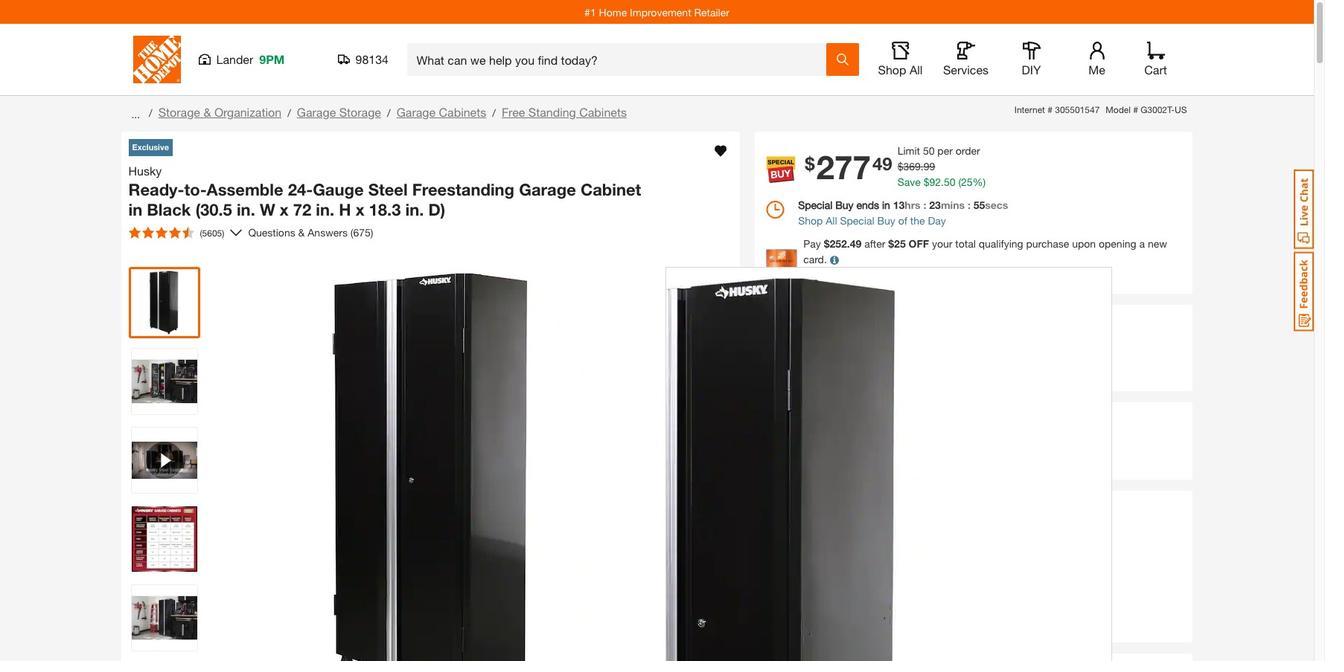 Task type: locate. For each thing, give the bounding box(es) containing it.
buy down the 13
[[877, 214, 896, 227]]

special up pay
[[798, 199, 833, 211]]

husky ready-to-assemble 24-gauge steel freestanding garage cabinet in black (30.5 in. w x 72 in. h x 18.3 in. d)
[[128, 163, 641, 220]]

1 vertical spatial 50
[[944, 176, 956, 188]]

/ right organization
[[287, 106, 291, 119]]

delivering to
[[899, 500, 960, 513]]

ship to store dec 20 - dec 26 1,257 available
[[771, 542, 863, 595]]

2 storage from the left
[[339, 105, 381, 119]]

0 vertical spatial special
[[798, 199, 833, 211]]

2 vertical spatial a
[[976, 332, 982, 346]]

of up 'basement'
[[1024, 332, 1034, 346]]

1 vertical spatial a
[[848, 269, 854, 281]]

provide
[[950, 314, 989, 328]]

to
[[932, 332, 943, 346], [803, 350, 813, 364], [948, 500, 957, 513], [806, 542, 821, 559]]

What can we help you find today? search field
[[417, 44, 825, 75]]

92
[[930, 176, 941, 188]]

2 horizontal spatial :
[[968, 199, 971, 211]]

1 vertical spatial special
[[840, 214, 875, 227]]

0 vertical spatial &
[[204, 105, 211, 119]]

black up (5605) button
[[147, 200, 191, 220]]

$ down 99
[[924, 176, 930, 188]]

free
[[771, 605, 798, 618]]

1 horizontal spatial all
[[910, 63, 923, 77]]

me button
[[1073, 42, 1121, 77]]

services
[[943, 63, 989, 77]]

a left new
[[1140, 238, 1145, 250]]

1 horizontal spatial :
[[924, 199, 927, 211]]

0 horizontal spatial :
[[819, 419, 822, 432]]

2 dec from the left
[[815, 567, 835, 579]]

black
[[147, 200, 191, 220], [825, 419, 853, 432]]

black husky free standing cabinets g3002t us e1.1 image
[[131, 349, 197, 414]]

0 horizontal spatial shop
[[798, 214, 823, 227]]

shop
[[878, 63, 907, 77], [798, 214, 823, 227]]

depot
[[888, 269, 916, 281]]

workshop,
[[843, 350, 899, 364]]

cart
[[1145, 63, 1167, 77]]

1 horizontal spatial special
[[840, 214, 875, 227]]

0 vertical spatial .
[[921, 160, 924, 173]]

black husky free standing cabinets g3002t us 40.2 image
[[131, 507, 197, 572]]

3 in. from the left
[[405, 200, 424, 220]]

98134
[[356, 52, 389, 66]]

1 horizontal spatial black
[[825, 419, 853, 432]]

husky link
[[128, 162, 168, 180]]

to up -
[[806, 542, 821, 559]]

black right color/finish
[[825, 419, 853, 432]]

0 vertical spatial black
[[147, 200, 191, 220]]

4.5 stars image
[[128, 227, 194, 239]]

dec up 1,257
[[771, 567, 790, 579]]

0 vertical spatial your
[[932, 238, 953, 250]]

in left the 13
[[882, 199, 890, 211]]

0 horizontal spatial #
[[1048, 104, 1053, 115]]

all left services at top
[[910, 63, 923, 77]]

1 vertical spatial buy
[[877, 214, 896, 227]]

1 horizontal spatial home
[[857, 269, 885, 281]]

0 horizontal spatial 50
[[923, 144, 935, 157]]

buy
[[836, 199, 854, 211], [877, 214, 896, 227]]

storage down 98134 button
[[339, 105, 381, 119]]

0 horizontal spatial home
[[599, 6, 627, 18]]

0 vertical spatial lander
[[216, 52, 253, 66]]

buy left ends
[[836, 199, 854, 211]]

0 horizontal spatial cabinets
[[439, 105, 486, 119]]

# right the model
[[1133, 104, 1138, 115]]

pickup
[[763, 500, 795, 513]]

0 vertical spatial all
[[910, 63, 923, 77]]

steel
[[368, 180, 408, 199]]

(5605) button
[[122, 221, 230, 245]]

a inside your total qualifying purchase upon opening a new card.
[[1140, 238, 1145, 250]]

dec
[[771, 567, 790, 579], [815, 567, 835, 579]]

x right w
[[280, 200, 289, 220]]

277
[[816, 148, 871, 187]]

1 horizontal spatial your
[[932, 238, 953, 250]]

1 horizontal spatial a
[[976, 332, 982, 346]]

/ right ...
[[149, 106, 152, 119]]

a right for on the top
[[848, 269, 854, 281]]

& down 72
[[298, 226, 305, 239]]

1 vertical spatial your
[[816, 350, 840, 364]]

$ left 277
[[805, 154, 815, 174]]

in. left h
[[316, 200, 334, 220]]

storage
[[158, 105, 200, 119], [339, 105, 381, 119]]

0 vertical spatial 25
[[961, 176, 973, 188]]

cart link
[[1140, 42, 1172, 77]]

internet
[[1015, 104, 1045, 115]]

0 horizontal spatial dec
[[771, 567, 790, 579]]

in inside "special buy ends in 13 hrs : 23 mins : 55 secs shop all special buy of the day"
[[882, 199, 890, 211]]

limit
[[898, 144, 920, 157]]

# right internet
[[1048, 104, 1053, 115]]

:
[[924, 199, 927, 211], [968, 199, 971, 211], [819, 419, 822, 432]]

25
[[961, 176, 973, 188], [894, 238, 906, 250]]

total
[[956, 238, 976, 250]]

$ right after
[[888, 238, 894, 250]]

1 vertical spatial &
[[298, 226, 305, 239]]

ship
[[771, 542, 802, 559]]

0 horizontal spatial black
[[147, 200, 191, 220]]

apply now image
[[766, 250, 803, 269]]

free standing cabinets link
[[502, 105, 627, 119]]

lander right at
[[809, 500, 842, 513]]

mins
[[941, 199, 965, 211]]

your up view more details link
[[816, 350, 840, 364]]

1 horizontal spatial &
[[298, 226, 305, 239]]

of right lots
[[1015, 314, 1026, 328]]

card
[[970, 269, 993, 281]]

25 left off
[[894, 238, 906, 250]]

cabinets left free
[[439, 105, 486, 119]]

1 horizontal spatial 50
[[944, 176, 956, 188]]

special down ends
[[840, 214, 875, 227]]

tool
[[1029, 314, 1049, 328]]

pantry
[[960, 350, 994, 364]]

in down the ready-
[[128, 200, 142, 220]]

50 up 99
[[923, 144, 935, 157]]

25 up the mins
[[961, 176, 973, 188]]

cabinets right standing
[[579, 105, 627, 119]]

exclusive
[[132, 142, 169, 152]]

1 vertical spatial .
[[941, 176, 944, 188]]

0 horizontal spatial in.
[[237, 200, 255, 220]]

black husky free standing cabinets g3002t us a0.3 image
[[131, 586, 197, 651]]

1 horizontal spatial #
[[1133, 104, 1138, 115]]

mudroom,
[[902, 350, 957, 364]]

allow
[[879, 332, 906, 346]]

lander left 9pm
[[216, 52, 253, 66]]

0 horizontal spatial &
[[204, 105, 211, 119]]

lander button
[[809, 500, 842, 513]]

1 cabinets from the left
[[439, 105, 486, 119]]

0 horizontal spatial all
[[826, 214, 837, 227]]

your inside three adjustable-height shelves provide lots of tool storage interior pegboards allow you to hang a variety of items add to your workshop, mudroom, pantry or basement view more details
[[816, 350, 840, 364]]

2 # from the left
[[1133, 104, 1138, 115]]

2 horizontal spatial a
[[1140, 238, 1145, 250]]

per
[[938, 144, 953, 157]]

the home depot logo image
[[133, 36, 181, 83]]

0 horizontal spatial special
[[798, 199, 833, 211]]

storage right ...
[[158, 105, 200, 119]]

1 storage from the left
[[158, 105, 200, 119]]

three
[[777, 314, 807, 328]]

: up black image
[[819, 419, 822, 432]]

freestanding
[[412, 180, 515, 199]]

1 horizontal spatial 25
[[961, 176, 973, 188]]

99
[[924, 160, 935, 173]]

0 horizontal spatial storage
[[158, 105, 200, 119]]

1 vertical spatial all
[[826, 214, 837, 227]]

0 vertical spatial shop
[[878, 63, 907, 77]]

in. down assemble
[[237, 200, 255, 220]]

0 vertical spatial home
[[599, 6, 627, 18]]

1 horizontal spatial buy
[[877, 214, 896, 227]]

1 horizontal spatial shop
[[878, 63, 907, 77]]

home left depot
[[857, 269, 885, 281]]

.
[[921, 160, 924, 173], [941, 176, 944, 188]]

assemble
[[207, 180, 283, 199]]

new
[[1148, 238, 1167, 250]]

limit 50 per order $ 369 . 99 save $ 92 . 50 ( 25 %)
[[898, 144, 986, 188]]

qualifying
[[979, 238, 1023, 250]]

1 horizontal spatial cabinets
[[579, 105, 627, 119]]

color/finish : black
[[763, 419, 853, 432]]

x
[[280, 200, 289, 220], [356, 200, 364, 220]]

dec right -
[[815, 567, 835, 579]]

your
[[932, 238, 953, 250], [816, 350, 840, 364]]

0 horizontal spatial lander
[[216, 52, 253, 66]]

50 left the (
[[944, 176, 956, 188]]

1 horizontal spatial lander
[[809, 500, 842, 513]]

0 horizontal spatial a
[[848, 269, 854, 281]]

3 / from the left
[[387, 106, 391, 119]]

/ right garage storage link
[[387, 106, 391, 119]]

2 horizontal spatial garage
[[519, 180, 576, 199]]

0 horizontal spatial 25
[[894, 238, 906, 250]]

your left total
[[932, 238, 953, 250]]

1 vertical spatial shop
[[798, 214, 823, 227]]

26
[[838, 567, 849, 579]]

shop all button
[[877, 42, 924, 77]]

of
[[898, 214, 908, 227], [1015, 314, 1026, 328], [1024, 332, 1034, 346]]

0 horizontal spatial x
[[280, 200, 289, 220]]

/ left free
[[492, 106, 496, 119]]

improvement
[[630, 6, 691, 18]]

& left organization
[[204, 105, 211, 119]]

72
[[293, 200, 311, 220]]

0 horizontal spatial .
[[921, 160, 924, 173]]

13
[[893, 199, 905, 211]]

(5605) link
[[122, 221, 242, 245]]

or
[[997, 350, 1008, 364]]

a up pantry
[[976, 332, 982, 346]]

all up 252.49
[[826, 214, 837, 227]]

1 horizontal spatial storage
[[339, 105, 381, 119]]

1 # from the left
[[1048, 104, 1053, 115]]

0 vertical spatial of
[[898, 214, 908, 227]]

your total qualifying purchase upon opening a new card.
[[803, 238, 1167, 266]]

variety
[[986, 332, 1021, 346]]

shop left services at top
[[878, 63, 907, 77]]

1 horizontal spatial in
[[882, 199, 890, 211]]

0 vertical spatial a
[[1140, 238, 1145, 250]]

2 horizontal spatial in.
[[405, 200, 424, 220]]

to right 'you'
[[932, 332, 943, 346]]

home right #1
[[599, 6, 627, 18]]

available
[[800, 582, 840, 595]]

delivery
[[907, 542, 964, 559]]

in. left d)
[[405, 200, 424, 220]]

order
[[956, 144, 980, 157]]

1 in. from the left
[[237, 200, 255, 220]]

of left the
[[898, 214, 908, 227]]

(30.5
[[195, 200, 232, 220]]

x right h
[[356, 200, 364, 220]]

0 horizontal spatial buy
[[836, 199, 854, 211]]

$
[[805, 154, 815, 174], [898, 160, 903, 173], [924, 176, 930, 188], [824, 238, 830, 250], [888, 238, 894, 250]]

feedback link image
[[1294, 252, 1314, 332]]

0 horizontal spatial your
[[816, 350, 840, 364]]

/
[[149, 106, 152, 119], [287, 106, 291, 119], [387, 106, 391, 119], [492, 106, 496, 119]]

1 dec from the left
[[771, 567, 790, 579]]

in
[[882, 199, 890, 211], [128, 200, 142, 220]]

1 horizontal spatial x
[[356, 200, 364, 220]]

%)
[[973, 176, 986, 188]]

model
[[1106, 104, 1131, 115]]

card.
[[803, 253, 827, 266]]

0 horizontal spatial garage
[[297, 105, 336, 119]]

pay
[[803, 238, 821, 250]]

shop up pay
[[798, 214, 823, 227]]

: left 55
[[968, 199, 971, 211]]

: left 23
[[924, 199, 927, 211]]

$ right pay
[[824, 238, 830, 250]]

0 horizontal spatial in
[[128, 200, 142, 220]]

the
[[910, 214, 925, 227]]

1 horizontal spatial in.
[[316, 200, 334, 220]]

1 horizontal spatial dec
[[815, 567, 835, 579]]



Task type: describe. For each thing, give the bounding box(es) containing it.
free
[[502, 105, 525, 119]]

store
[[825, 542, 863, 559]]

questions
[[248, 226, 295, 239]]

black image
[[802, 443, 824, 465]]

all inside "special buy ends in 13 hrs : 23 mins : 55 secs shop all special buy of the day"
[[826, 214, 837, 227]]

1 vertical spatial lander
[[809, 500, 842, 513]]

hang
[[946, 332, 973, 346]]

at
[[798, 500, 806, 513]]

red image
[[766, 443, 788, 465]]

adjustable-
[[811, 314, 870, 328]]

to-
[[184, 180, 207, 199]]

2 in. from the left
[[316, 200, 334, 220]]

apply for a home depot consumer card
[[803, 269, 993, 281]]

diy button
[[1008, 42, 1055, 77]]

standing
[[528, 105, 576, 119]]

305501547
[[1055, 104, 1100, 115]]

us
[[1175, 104, 1187, 115]]

garage inside husky ready-to-assemble 24-gauge steel freestanding garage cabinet in black (30.5 in. w x 72 in. h x 18.3 in. d)
[[519, 180, 576, 199]]

storage
[[1052, 314, 1093, 328]]

add
[[777, 350, 799, 364]]

$ down limit
[[898, 160, 903, 173]]

h
[[339, 200, 351, 220]]

diy
[[1022, 63, 1041, 77]]

& inside ... / storage & organization / garage storage / garage cabinets / free standing cabinets
[[204, 105, 211, 119]]

organization
[[214, 105, 282, 119]]

2 / from the left
[[287, 106, 291, 119]]

lander 9pm
[[216, 52, 285, 66]]

to inside the ship to store dec 20 - dec 26 1,257 available
[[806, 542, 821, 559]]

garage cabinets link
[[397, 105, 486, 119]]

black husky free standing cabinets g3002t us 64.0 image
[[131, 270, 197, 335]]

1 x from the left
[[280, 200, 289, 220]]

hrs
[[905, 199, 921, 211]]

4 / from the left
[[492, 106, 496, 119]]

1 vertical spatial black
[[825, 419, 853, 432]]

gauge
[[313, 180, 364, 199]]

internet # 305501547 model # g3002t-us
[[1015, 104, 1187, 115]]

view
[[777, 368, 803, 382]]

shop inside button
[[878, 63, 907, 77]]

color/finish
[[763, 419, 819, 432]]

2 x from the left
[[356, 200, 364, 220]]

day
[[928, 214, 946, 227]]

a inside three adjustable-height shelves provide lots of tool storage interior pegboards allow you to hang a variety of items add to your workshop, mudroom, pantry or basement view more details
[[976, 332, 982, 346]]

49
[[873, 154, 892, 174]]

for
[[833, 269, 846, 281]]

shelves
[[907, 314, 946, 328]]

lots
[[993, 314, 1012, 328]]

shop inside "special buy ends in 13 hrs : 23 mins : 55 secs shop all special buy of the day"
[[798, 214, 823, 227]]

basement
[[1012, 350, 1064, 364]]

#1 home improvement retailer
[[585, 6, 730, 18]]

special buy ends in 13 hrs : 23 mins : 55 secs shop all special buy of the day
[[798, 199, 1008, 227]]

interior
[[777, 332, 815, 346]]

0 vertical spatial buy
[[836, 199, 854, 211]]

1 horizontal spatial garage
[[397, 105, 436, 119]]

1 horizontal spatial .
[[941, 176, 944, 188]]

... / storage & organization / garage storage / garage cabinets / free standing cabinets
[[128, 105, 627, 120]]

husky
[[128, 163, 162, 178]]

2 cabinets from the left
[[579, 105, 627, 119]]

pegboards
[[818, 332, 875, 346]]

purchase
[[1026, 238, 1069, 250]]

1 vertical spatial home
[[857, 269, 885, 281]]

me
[[1089, 63, 1105, 77]]

apply
[[803, 269, 830, 281]]

#1
[[585, 6, 596, 18]]

to right add at the bottom right of the page
[[803, 350, 813, 364]]

all inside shop all button
[[910, 63, 923, 77]]

9pm
[[259, 52, 285, 66]]

0 vertical spatial 50
[[923, 144, 935, 157]]

delivery button
[[899, 523, 1027, 628]]

pickup at lander
[[763, 500, 842, 513]]

$ inside $ 277 49
[[805, 154, 815, 174]]

three adjustable-height shelves provide lots of tool storage interior pegboards allow you to hang a variety of items add to your workshop, mudroom, pantry or basement view more details
[[777, 314, 1093, 382]]

d)
[[428, 200, 445, 220]]

23
[[929, 199, 941, 211]]

25 inside limit 50 per order $ 369 . 99 save $ 92 . 50 ( 25 %)
[[961, 176, 973, 188]]

upon
[[1072, 238, 1096, 250]]

(
[[959, 176, 961, 188]]

5966907943001 image
[[131, 428, 197, 493]]

shop all special buy of the day link
[[766, 213, 1182, 229]]

consumer
[[919, 269, 967, 281]]

live chat image
[[1294, 170, 1314, 249]]

save
[[898, 176, 921, 188]]

you
[[910, 332, 929, 346]]

1 vertical spatial of
[[1015, 314, 1026, 328]]

view more details link
[[777, 368, 873, 382]]

(5605)
[[200, 227, 224, 239]]

1,257
[[771, 582, 797, 595]]

98134 button
[[338, 52, 389, 67]]

details
[[837, 368, 873, 382]]

storage & organization link
[[158, 105, 282, 119]]

-
[[808, 567, 812, 579]]

info image
[[830, 256, 839, 265]]

369
[[903, 160, 921, 173]]

secs
[[985, 199, 1008, 211]]

black inside husky ready-to-assemble 24-gauge steel freestanding garage cabinet in black (30.5 in. w x 72 in. h x 18.3 in. d)
[[147, 200, 191, 220]]

items
[[1038, 332, 1067, 346]]

to right delivering at the right bottom of the page
[[948, 500, 957, 513]]

of inside "special buy ends in 13 hrs : 23 mins : 55 secs shop all special buy of the day"
[[898, 214, 908, 227]]

1 / from the left
[[149, 106, 152, 119]]

in inside husky ready-to-assemble 24-gauge steel freestanding garage cabinet in black (30.5 in. w x 72 in. h x 18.3 in. d)
[[128, 200, 142, 220]]

2 vertical spatial of
[[1024, 332, 1034, 346]]

shop all
[[878, 63, 923, 77]]

1 vertical spatial 25
[[894, 238, 906, 250]]

more
[[806, 368, 833, 382]]

cabinet
[[581, 180, 641, 199]]

questions & answers (675)
[[248, 226, 373, 239]]

garage storage link
[[297, 105, 381, 119]]

ready-
[[128, 180, 184, 199]]

your inside your total qualifying purchase upon opening a new card.
[[932, 238, 953, 250]]

18.3
[[369, 200, 401, 220]]

(675)
[[351, 226, 373, 239]]



Task type: vqa. For each thing, say whether or not it's contained in the screenshot.
the Details
yes



